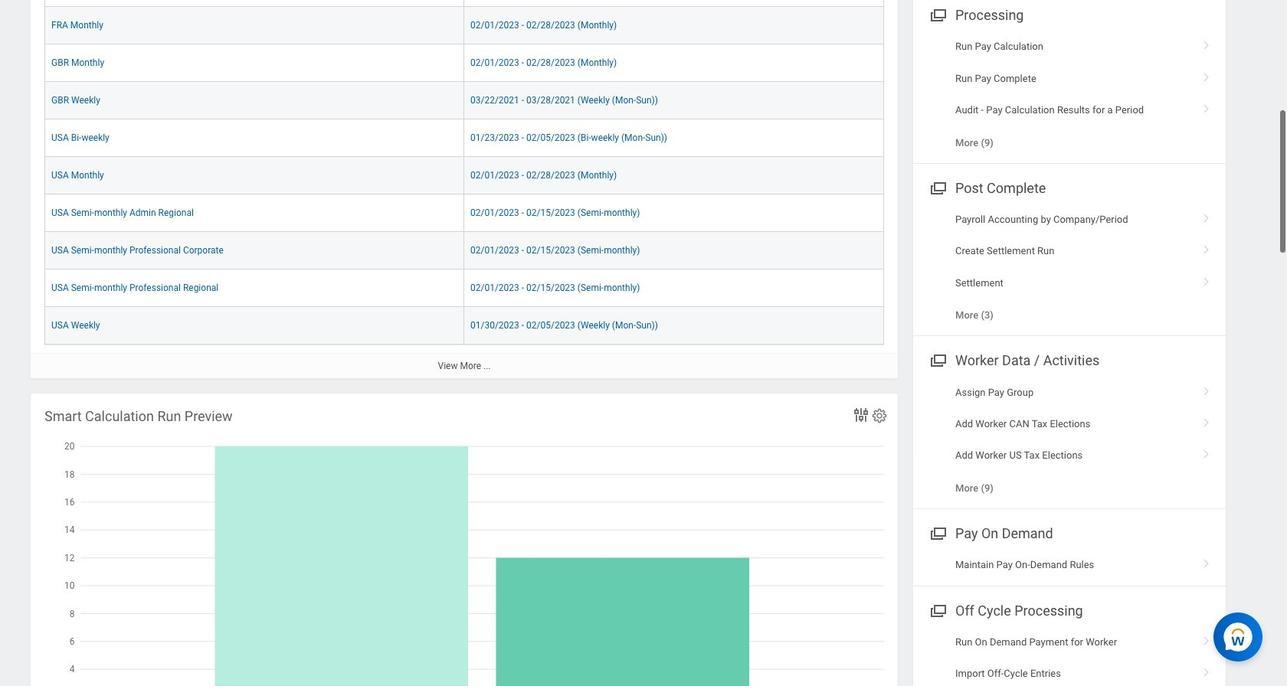 Task type: vqa. For each thing, say whether or not it's contained in the screenshot.
Tab List
no



Task type: describe. For each thing, give the bounding box(es) containing it.
regular payroll processing element
[[31, 0, 898, 379]]

menu group image for first list from the top of the page
[[928, 4, 948, 25]]

10 row from the top
[[44, 307, 885, 345]]

3 chevron right image from the top
[[1197, 209, 1217, 224]]

2 chevron right image from the top
[[1197, 272, 1217, 287]]

3 list from the top
[[914, 377, 1227, 504]]

menu group image for fourth list
[[928, 600, 948, 621]]

2 list from the top
[[914, 204, 1227, 332]]

8 row from the top
[[44, 232, 885, 270]]

1 chevron right image from the top
[[1197, 67, 1217, 83]]

4 list from the top
[[914, 627, 1227, 687]]

7 chevron right image from the top
[[1197, 631, 1217, 647]]

2 cell from the left
[[465, 0, 885, 7]]

1 chevron right image from the top
[[1197, 36, 1217, 51]]

6 row from the top
[[44, 157, 885, 195]]

1 row from the top
[[44, 0, 885, 7]]

5 row from the top
[[44, 119, 885, 157]]

5 chevron right image from the top
[[1197, 413, 1217, 429]]



Task type: locate. For each thing, give the bounding box(es) containing it.
row
[[44, 0, 885, 7], [44, 7, 885, 44], [44, 44, 885, 82], [44, 82, 885, 119], [44, 119, 885, 157], [44, 157, 885, 195], [44, 195, 885, 232], [44, 232, 885, 270], [44, 270, 885, 307], [44, 307, 885, 345]]

1 list from the top
[[914, 31, 1227, 159]]

configure smart calculation run preview image
[[872, 408, 888, 424]]

1 cell from the left
[[44, 0, 465, 7]]

9 row from the top
[[44, 270, 885, 307]]

2 menu group image from the top
[[928, 523, 948, 544]]

8 chevron right image from the top
[[1197, 663, 1217, 679]]

3 menu group image from the top
[[928, 600, 948, 621]]

1 menu group image from the top
[[928, 177, 948, 198]]

2 chevron right image from the top
[[1197, 99, 1217, 114]]

3 row from the top
[[44, 44, 885, 82]]

3 chevron right image from the top
[[1197, 381, 1217, 397]]

6 chevron right image from the top
[[1197, 554, 1217, 570]]

1 menu group image from the top
[[928, 4, 948, 25]]

menu group image
[[928, 177, 948, 198], [928, 523, 948, 544]]

2 vertical spatial menu group image
[[928, 600, 948, 621]]

configure and view chart data image
[[852, 406, 871, 424]]

2 menu group image from the top
[[928, 350, 948, 371]]

2 row from the top
[[44, 7, 885, 44]]

0 vertical spatial menu group image
[[928, 4, 948, 25]]

smart calculation run preview element
[[31, 394, 898, 687]]

0 vertical spatial menu group image
[[928, 177, 948, 198]]

list
[[914, 31, 1227, 159], [914, 204, 1227, 332], [914, 377, 1227, 504], [914, 627, 1227, 687]]

1 vertical spatial menu group image
[[928, 350, 948, 371]]

menu group image for 3rd list
[[928, 350, 948, 371]]

4 row from the top
[[44, 82, 885, 119]]

4 chevron right image from the top
[[1197, 445, 1217, 460]]

cell
[[44, 0, 465, 7], [465, 0, 885, 7]]

4 chevron right image from the top
[[1197, 240, 1217, 256]]

7 row from the top
[[44, 195, 885, 232]]

chevron right image
[[1197, 67, 1217, 83], [1197, 99, 1217, 114], [1197, 209, 1217, 224], [1197, 240, 1217, 256], [1197, 413, 1217, 429], [1197, 554, 1217, 570], [1197, 631, 1217, 647], [1197, 663, 1217, 679]]

1 vertical spatial menu group image
[[928, 523, 948, 544]]

chevron right image
[[1197, 36, 1217, 51], [1197, 272, 1217, 287], [1197, 381, 1217, 397], [1197, 445, 1217, 460]]

menu group image
[[928, 4, 948, 25], [928, 350, 948, 371], [928, 600, 948, 621]]



